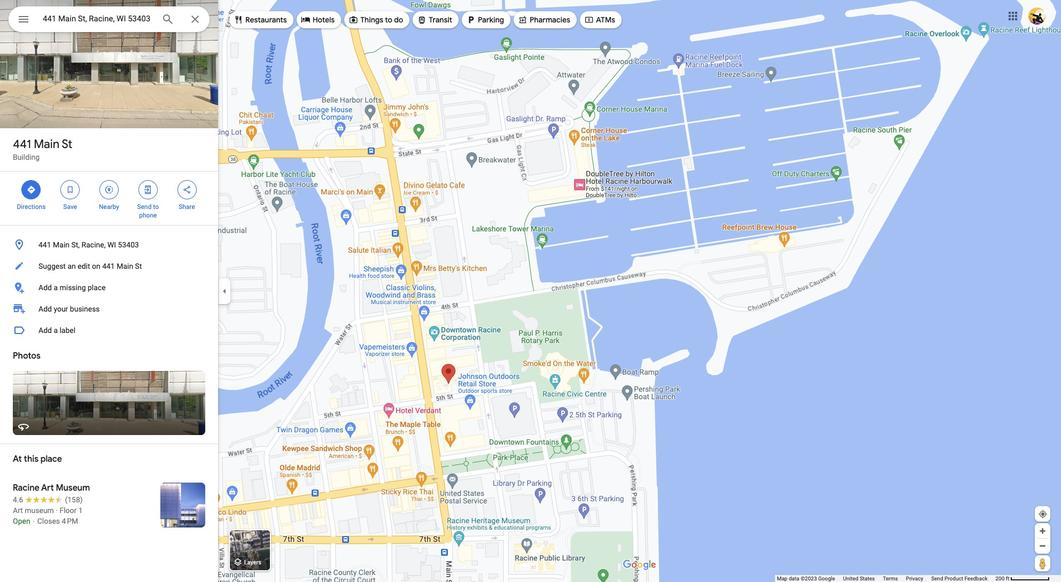 Task type: describe. For each thing, give the bounding box(es) containing it.
1
[[79, 507, 83, 515]]

your
[[54, 305, 68, 313]]

racine art museum
[[13, 483, 90, 494]]

4.6
[[13, 496, 23, 504]]

441 main st, racine, wi 53403 button
[[0, 234, 218, 256]]

racine,
[[82, 241, 106, 249]]

add a label button
[[0, 320, 218, 341]]

⋅
[[32, 517, 35, 526]]

add a label
[[39, 326, 76, 335]]

441 for st,
[[39, 241, 51, 249]]

floor
[[60, 507, 77, 515]]

this
[[24, 454, 39, 465]]

states
[[860, 576, 876, 582]]


[[17, 12, 30, 27]]

do
[[394, 15, 403, 25]]

 pharmacies
[[518, 14, 571, 26]]

zoom in image
[[1039, 527, 1047, 535]]

add your business link
[[0, 298, 218, 320]]

 transit
[[417, 14, 453, 26]]


[[518, 14, 528, 26]]

art inside art museum · floor 1 open ⋅ closes 4 pm
[[13, 507, 23, 515]]

at
[[13, 454, 22, 465]]

map
[[777, 576, 788, 582]]

send product feedback button
[[932, 576, 988, 583]]

to inside  things to do
[[385, 15, 393, 25]]

layers
[[244, 560, 262, 567]]

zoom out image
[[1039, 542, 1047, 550]]

united
[[844, 576, 859, 582]]

map data ©2023 google
[[777, 576, 836, 582]]

photos
[[13, 351, 41, 362]]

a for label
[[54, 326, 58, 335]]

place inside add a missing place button
[[88, 284, 106, 292]]

edit
[[78, 262, 90, 271]]

closes
[[37, 517, 60, 526]]

transit
[[429, 15, 453, 25]]

st inside 441 main st building
[[62, 137, 72, 152]]

missing
[[60, 284, 86, 292]]


[[466, 14, 476, 26]]

actions for 441 main st region
[[0, 172, 218, 225]]

441 main st building
[[13, 137, 72, 162]]

google maps element
[[0, 0, 1062, 583]]

show street view coverage image
[[1036, 556, 1051, 572]]

(158)
[[65, 496, 83, 504]]


[[182, 184, 192, 196]]

441 Main St, Racine, WI 53403 field
[[9, 6, 210, 32]]

art museum · floor 1 open ⋅ closes 4 pm
[[13, 507, 83, 526]]

main inside button
[[117, 262, 133, 271]]

4 pm
[[62, 517, 78, 526]]

terms button
[[884, 576, 899, 583]]

441 main st, racine, wi 53403
[[39, 241, 139, 249]]

 hotels
[[301, 14, 335, 26]]

53403
[[118, 241, 139, 249]]

racine
[[13, 483, 39, 494]]

wi
[[107, 241, 116, 249]]

suggest
[[39, 262, 66, 271]]


[[585, 14, 594, 26]]

product
[[945, 576, 964, 582]]

send product feedback
[[932, 576, 988, 582]]

add a missing place
[[39, 284, 106, 292]]

©2023
[[801, 576, 817, 582]]

200 ft button
[[996, 576, 1051, 582]]

st inside button
[[135, 262, 142, 271]]

main for st
[[34, 137, 59, 152]]

suggest an edit on 441 main st button
[[0, 256, 218, 277]]

on
[[92, 262, 100, 271]]


[[349, 14, 358, 26]]

an
[[68, 262, 76, 271]]

add for add a label
[[39, 326, 52, 335]]

 button
[[9, 6, 39, 34]]

main for st,
[[53, 241, 70, 249]]

suggest an edit on 441 main st
[[39, 262, 142, 271]]

atms
[[596, 15, 616, 25]]


[[417, 14, 427, 26]]

 atms
[[585, 14, 616, 26]]

pharmacies
[[530, 15, 571, 25]]

museum
[[25, 507, 54, 515]]

send to phone
[[137, 203, 159, 219]]


[[234, 14, 243, 26]]



Task type: locate. For each thing, give the bounding box(es) containing it.
send inside button
[[932, 576, 944, 582]]

st,
[[71, 241, 80, 249]]

1 vertical spatial a
[[54, 326, 58, 335]]

441 main st main content
[[0, 0, 218, 583]]

1 horizontal spatial art
[[41, 483, 54, 494]]

0 vertical spatial main
[[34, 137, 59, 152]]

 restaurants
[[234, 14, 287, 26]]

a inside add a missing place button
[[54, 284, 58, 292]]

building
[[13, 153, 40, 162]]

nearby
[[99, 203, 119, 211]]

0 horizontal spatial send
[[137, 203, 152, 211]]

to inside send to phone
[[153, 203, 159, 211]]

1 a from the top
[[54, 284, 58, 292]]

441 up building
[[13, 137, 31, 152]]

united states button
[[844, 576, 876, 583]]

441 inside suggest an edit on 441 main st button
[[102, 262, 115, 271]]

main inside button
[[53, 241, 70, 249]]

art down 4.6
[[13, 507, 23, 515]]

add left your
[[39, 305, 52, 313]]

museum
[[56, 483, 90, 494]]

441 inside 441 main st building
[[13, 137, 31, 152]]

441 inside 441 main st, racine, wi 53403 button
[[39, 241, 51, 249]]

parking
[[478, 15, 504, 25]]

show your location image
[[1039, 510, 1048, 519]]

a left label
[[54, 326, 58, 335]]

 search field
[[9, 6, 210, 34]]

441
[[13, 137, 31, 152], [39, 241, 51, 249], [102, 262, 115, 271]]

2 vertical spatial add
[[39, 326, 52, 335]]

1 horizontal spatial to
[[385, 15, 393, 25]]

terms
[[884, 576, 899, 582]]

441 for st
[[13, 137, 31, 152]]

1 horizontal spatial send
[[932, 576, 944, 582]]

at this place
[[13, 454, 62, 465]]

share
[[179, 203, 195, 211]]

things
[[361, 15, 384, 25]]

art up 4.6 stars 158 reviews image
[[41, 483, 54, 494]]

4.6 stars 158 reviews image
[[13, 495, 83, 505]]

1 horizontal spatial place
[[88, 284, 106, 292]]

add left label
[[39, 326, 52, 335]]

1 vertical spatial art
[[13, 507, 23, 515]]

2 vertical spatial main
[[117, 262, 133, 271]]

phone
[[139, 212, 157, 219]]

google
[[819, 576, 836, 582]]

a left missing at the left of the page
[[54, 284, 58, 292]]

a
[[54, 284, 58, 292], [54, 326, 58, 335]]

1 horizontal spatial 441
[[39, 241, 51, 249]]

data
[[789, 576, 800, 582]]

to up phone
[[153, 203, 159, 211]]

a for missing
[[54, 284, 58, 292]]

1 vertical spatial st
[[135, 262, 142, 271]]

0 horizontal spatial 441
[[13, 137, 31, 152]]

2 vertical spatial 441
[[102, 262, 115, 271]]

send inside send to phone
[[137, 203, 152, 211]]

0 horizontal spatial st
[[62, 137, 72, 152]]

1 vertical spatial main
[[53, 241, 70, 249]]

0 horizontal spatial to
[[153, 203, 159, 211]]

 things to do
[[349, 14, 403, 26]]

collapse side panel image
[[219, 285, 231, 297]]

privacy button
[[907, 576, 924, 583]]


[[26, 184, 36, 196]]

3 add from the top
[[39, 326, 52, 335]]


[[143, 184, 153, 196]]

send up phone
[[137, 203, 152, 211]]


[[104, 184, 114, 196]]

label
[[60, 326, 76, 335]]

send for send to phone
[[137, 203, 152, 211]]

google account: ben nelson  
(ben.nelson1980@gmail.com) image
[[1029, 7, 1046, 24]]

1 vertical spatial place
[[41, 454, 62, 465]]

add a missing place button
[[0, 277, 218, 298]]


[[65, 184, 75, 196]]

·
[[56, 507, 58, 515]]

441 right on
[[102, 262, 115, 271]]

feedback
[[965, 576, 988, 582]]

200 ft
[[996, 576, 1010, 582]]

1 add from the top
[[39, 284, 52, 292]]

0 horizontal spatial art
[[13, 507, 23, 515]]

1 horizontal spatial st
[[135, 262, 142, 271]]

st down 53403
[[135, 262, 142, 271]]

0 vertical spatial add
[[39, 284, 52, 292]]

1 vertical spatial 441
[[39, 241, 51, 249]]

0 vertical spatial 441
[[13, 137, 31, 152]]

 parking
[[466, 14, 504, 26]]

0 vertical spatial send
[[137, 203, 152, 211]]

footer
[[777, 576, 996, 583]]

main inside 441 main st building
[[34, 137, 59, 152]]

2 a from the top
[[54, 326, 58, 335]]

1 vertical spatial to
[[153, 203, 159, 211]]

to left do on the left top of page
[[385, 15, 393, 25]]

0 vertical spatial art
[[41, 483, 54, 494]]

2 horizontal spatial 441
[[102, 262, 115, 271]]

send left product in the right of the page
[[932, 576, 944, 582]]

main
[[34, 137, 59, 152], [53, 241, 70, 249], [117, 262, 133, 271]]

200
[[996, 576, 1005, 582]]

united states
[[844, 576, 876, 582]]


[[301, 14, 311, 26]]

a inside add a label button
[[54, 326, 58, 335]]

send
[[137, 203, 152, 211], [932, 576, 944, 582]]

to
[[385, 15, 393, 25], [153, 203, 159, 211]]

place right this
[[41, 454, 62, 465]]

add for add your business
[[39, 305, 52, 313]]

0 vertical spatial place
[[88, 284, 106, 292]]

footer inside google maps element
[[777, 576, 996, 583]]

footer containing map data ©2023 google
[[777, 576, 996, 583]]

main left st,
[[53, 241, 70, 249]]

send for send product feedback
[[932, 576, 944, 582]]

main down 53403
[[117, 262, 133, 271]]

none field inside 441 main st, racine, wi 53403 field
[[43, 12, 153, 25]]

0 horizontal spatial place
[[41, 454, 62, 465]]

1 vertical spatial add
[[39, 305, 52, 313]]

open
[[13, 517, 30, 526]]

place
[[88, 284, 106, 292], [41, 454, 62, 465]]

441 up suggest
[[39, 241, 51, 249]]

main up building
[[34, 137, 59, 152]]

None field
[[43, 12, 153, 25]]

add
[[39, 284, 52, 292], [39, 305, 52, 313], [39, 326, 52, 335]]

add down suggest
[[39, 284, 52, 292]]

st up 
[[62, 137, 72, 152]]

restaurants
[[246, 15, 287, 25]]

0 vertical spatial to
[[385, 15, 393, 25]]

hotels
[[313, 15, 335, 25]]

directions
[[17, 203, 46, 211]]

2 add from the top
[[39, 305, 52, 313]]

art
[[41, 483, 54, 494], [13, 507, 23, 515]]

privacy
[[907, 576, 924, 582]]

st
[[62, 137, 72, 152], [135, 262, 142, 271]]

0 vertical spatial a
[[54, 284, 58, 292]]

0 vertical spatial st
[[62, 137, 72, 152]]

place down on
[[88, 284, 106, 292]]

business
[[70, 305, 100, 313]]

1 vertical spatial send
[[932, 576, 944, 582]]

add your business
[[39, 305, 100, 313]]

ft
[[1007, 576, 1010, 582]]

add for add a missing place
[[39, 284, 52, 292]]

save
[[63, 203, 77, 211]]



Task type: vqa. For each thing, say whether or not it's contained in the screenshot.
main
yes



